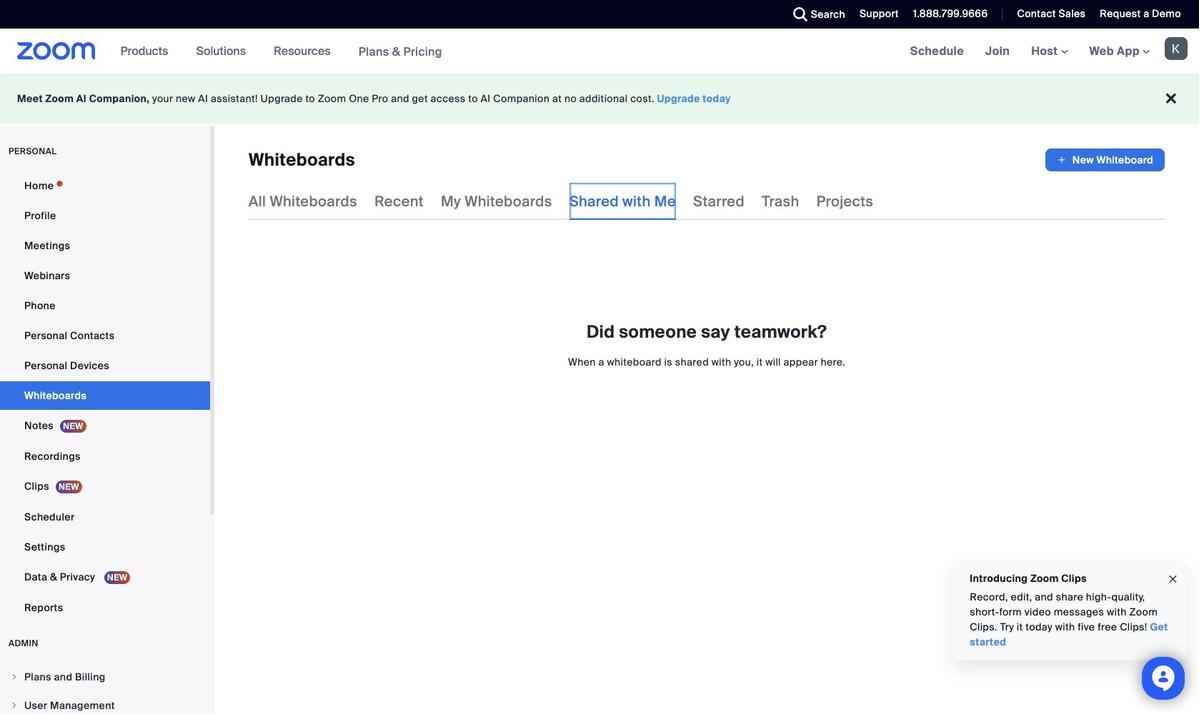 Task type: locate. For each thing, give the bounding box(es) containing it.
contacts
[[70, 330, 115, 342]]

personal down phone at the top left of the page
[[24, 330, 67, 342]]

close image
[[1167, 572, 1179, 588]]

tabs of all whiteboard page tab list
[[249, 183, 874, 220]]

user
[[24, 700, 47, 713]]

personal contacts link
[[0, 322, 210, 350]]

& inside personal menu 'menu'
[[50, 571, 57, 584]]

request a demo link
[[1090, 0, 1199, 29], [1100, 7, 1182, 20]]

clips up share
[[1061, 573, 1087, 585]]

scheduler link
[[0, 503, 210, 532]]

0 horizontal spatial clips
[[24, 480, 49, 493]]

1 horizontal spatial and
[[391, 92, 409, 105]]

my
[[441, 192, 461, 211]]

plans inside menu item
[[24, 671, 51, 684]]

1.888.799.9666 button
[[903, 0, 992, 29], [913, 7, 988, 20]]

right image
[[10, 673, 19, 682], [10, 702, 19, 711]]

1 vertical spatial &
[[50, 571, 57, 584]]

profile
[[24, 209, 56, 222]]

and up video
[[1035, 591, 1053, 604]]

schedule
[[910, 44, 964, 59]]

new
[[1073, 154, 1094, 167]]

1 vertical spatial right image
[[10, 702, 19, 711]]

to
[[306, 92, 315, 105], [468, 92, 478, 105]]

recordings
[[24, 450, 81, 463]]

pro
[[372, 92, 388, 105]]

upgrade right cost.
[[657, 92, 700, 105]]

0 horizontal spatial and
[[54, 671, 72, 684]]

plans up meet zoom ai companion, your new ai assistant! upgrade to zoom one pro and get access to ai companion at no additional cost. upgrade today
[[359, 44, 389, 59]]

0 vertical spatial personal
[[24, 330, 67, 342]]

2 horizontal spatial ai
[[481, 92, 491, 105]]

today
[[703, 92, 731, 105], [1026, 621, 1053, 634]]

right image for user
[[10, 702, 19, 711]]

host button
[[1032, 44, 1068, 59]]

right image inside user management "menu item"
[[10, 702, 19, 711]]

1 vertical spatial today
[[1026, 621, 1053, 634]]

add image
[[1057, 153, 1067, 167]]

& for privacy
[[50, 571, 57, 584]]

and inside meet zoom ai companion, footer
[[391, 92, 409, 105]]

product information navigation
[[110, 29, 453, 75]]

2 vertical spatial and
[[54, 671, 72, 684]]

pricing
[[404, 44, 442, 59]]

right image down admin
[[10, 673, 19, 682]]

and
[[391, 92, 409, 105], [1035, 591, 1053, 604], [54, 671, 72, 684]]

clips.
[[970, 621, 997, 634]]

request a demo
[[1100, 7, 1182, 20]]

upgrade
[[261, 92, 303, 105], [657, 92, 700, 105]]

right image left user
[[10, 702, 19, 711]]

when a whiteboard is shared with you, it will appear here.
[[568, 356, 846, 369]]

introducing zoom clips
[[970, 573, 1087, 585]]

meet
[[17, 92, 43, 105]]

search
[[811, 8, 846, 21]]

& inside product information navigation
[[392, 44, 401, 59]]

0 vertical spatial it
[[757, 356, 763, 369]]

clips
[[24, 480, 49, 493], [1061, 573, 1087, 585]]

support
[[860, 7, 899, 20]]

banner containing products
[[0, 29, 1199, 75]]

1 horizontal spatial to
[[468, 92, 478, 105]]

1 vertical spatial and
[[1035, 591, 1053, 604]]

& left pricing
[[392, 44, 401, 59]]

zoom
[[45, 92, 74, 105], [318, 92, 346, 105], [1030, 573, 1059, 585], [1130, 606, 1158, 619]]

ai left companion
[[481, 92, 491, 105]]

a right when
[[599, 356, 605, 369]]

1 upgrade from the left
[[261, 92, 303, 105]]

0 horizontal spatial plans
[[24, 671, 51, 684]]

1 horizontal spatial today
[[1026, 621, 1053, 634]]

2 right image from the top
[[10, 702, 19, 711]]

admin menu menu
[[0, 664, 210, 715]]

starred
[[693, 192, 745, 211]]

say
[[701, 321, 730, 343]]

and left get
[[391, 92, 409, 105]]

1 horizontal spatial plans
[[359, 44, 389, 59]]

whiteboards down personal devices
[[24, 390, 87, 402]]

plans inside product information navigation
[[359, 44, 389, 59]]

products button
[[121, 29, 175, 74]]

1 horizontal spatial &
[[392, 44, 401, 59]]

clips up the scheduler
[[24, 480, 49, 493]]

and inside menu item
[[54, 671, 72, 684]]

data & privacy
[[24, 571, 98, 584]]

to down resources dropdown button at the top left
[[306, 92, 315, 105]]

& for pricing
[[392, 44, 401, 59]]

zoom up clips!
[[1130, 606, 1158, 619]]

personal devices link
[[0, 352, 210, 380]]

schedule link
[[900, 29, 975, 74]]

scheduler
[[24, 511, 75, 524]]

reports
[[24, 602, 63, 615]]

a left demo
[[1144, 7, 1150, 20]]

0 vertical spatial right image
[[10, 673, 19, 682]]

1 horizontal spatial ai
[[198, 92, 208, 105]]

0 horizontal spatial ai
[[76, 92, 87, 105]]

1 vertical spatial it
[[1017, 621, 1023, 634]]

ai
[[76, 92, 87, 105], [198, 92, 208, 105], [481, 92, 491, 105]]

ai left companion,
[[76, 92, 87, 105]]

it right try
[[1017, 621, 1023, 634]]

sales
[[1059, 7, 1086, 20]]

personal for personal devices
[[24, 360, 67, 372]]

and left 'billing'
[[54, 671, 72, 684]]

0 horizontal spatial a
[[599, 356, 605, 369]]

0 vertical spatial today
[[703, 92, 731, 105]]

banner
[[0, 29, 1199, 75]]

zoom up edit,
[[1030, 573, 1059, 585]]

0 horizontal spatial &
[[50, 571, 57, 584]]

right image inside plans and billing menu item
[[10, 673, 19, 682]]

with inside tabs of all whiteboard page tab list
[[623, 192, 651, 211]]

me
[[655, 192, 676, 211]]

personal inside "link"
[[24, 330, 67, 342]]

with left you,
[[712, 356, 732, 369]]

whiteboards inside personal menu 'menu'
[[24, 390, 87, 402]]

get started
[[970, 621, 1168, 649]]

2 horizontal spatial and
[[1035, 591, 1053, 604]]

host
[[1032, 44, 1061, 59]]

meetings link
[[0, 232, 210, 260]]

&
[[392, 44, 401, 59], [50, 571, 57, 584]]

upgrade down product information navigation
[[261, 92, 303, 105]]

data
[[24, 571, 47, 584]]

1 right image from the top
[[10, 673, 19, 682]]

0 vertical spatial clips
[[24, 480, 49, 493]]

0 horizontal spatial today
[[703, 92, 731, 105]]

1 vertical spatial plans
[[24, 671, 51, 684]]

personal menu menu
[[0, 172, 210, 624]]

& right data
[[50, 571, 57, 584]]

all whiteboards
[[249, 192, 357, 211]]

shared with me
[[569, 192, 676, 211]]

search button
[[783, 0, 849, 29]]

you,
[[734, 356, 754, 369]]

meetings
[[24, 239, 70, 252]]

with left me
[[623, 192, 651, 211]]

short-
[[970, 606, 999, 619]]

join
[[986, 44, 1010, 59]]

plans for plans & pricing
[[359, 44, 389, 59]]

devices
[[70, 360, 109, 372]]

3 ai from the left
[[481, 92, 491, 105]]

0 horizontal spatial upgrade
[[261, 92, 303, 105]]

1 vertical spatial clips
[[1061, 573, 1087, 585]]

new whiteboard application
[[1046, 149, 1165, 172]]

profile picture image
[[1165, 37, 1188, 60]]

form
[[999, 606, 1022, 619]]

get
[[412, 92, 428, 105]]

ai right new in the top left of the page
[[198, 92, 208, 105]]

profile link
[[0, 202, 210, 230]]

1 horizontal spatial upgrade
[[657, 92, 700, 105]]

phone
[[24, 300, 56, 312]]

settings link
[[0, 533, 210, 562]]

to right access
[[468, 92, 478, 105]]

whiteboards
[[249, 149, 355, 171], [270, 192, 357, 211], [465, 192, 552, 211], [24, 390, 87, 402]]

it inside record, edit, and share high-quality, short-form video messages with zoom clips. try it today with five free clips!
[[1017, 621, 1023, 634]]

plans
[[359, 44, 389, 59], [24, 671, 51, 684]]

clips inside personal menu 'menu'
[[24, 480, 49, 493]]

0 vertical spatial &
[[392, 44, 401, 59]]

0 vertical spatial and
[[391, 92, 409, 105]]

1 horizontal spatial it
[[1017, 621, 1023, 634]]

zoom inside record, edit, and share high-quality, short-form video messages with zoom clips. try it today with five free clips!
[[1130, 606, 1158, 619]]

notes
[[24, 420, 54, 432]]

2 personal from the top
[[24, 360, 67, 372]]

1 personal from the top
[[24, 330, 67, 342]]

zoom logo image
[[17, 42, 96, 60]]

with down the messages
[[1055, 621, 1075, 634]]

right image for plans
[[10, 673, 19, 682]]

0 horizontal spatial to
[[306, 92, 315, 105]]

personal
[[24, 330, 67, 342], [24, 360, 67, 372]]

contact
[[1018, 7, 1056, 20]]

1 vertical spatial a
[[599, 356, 605, 369]]

personal down personal contacts
[[24, 360, 67, 372]]

0 horizontal spatial it
[[757, 356, 763, 369]]

contact sales link
[[1007, 0, 1090, 29], [1018, 7, 1086, 20]]

it left will
[[757, 356, 763, 369]]

0 vertical spatial plans
[[359, 44, 389, 59]]

0 vertical spatial a
[[1144, 7, 1150, 20]]

1 vertical spatial personal
[[24, 360, 67, 372]]

support link
[[849, 0, 903, 29], [860, 7, 899, 20]]

user management
[[24, 700, 115, 713]]

1 horizontal spatial a
[[1144, 7, 1150, 20]]

plans up user
[[24, 671, 51, 684]]

will
[[766, 356, 781, 369]]

webinars link
[[0, 262, 210, 290]]

projects
[[817, 192, 874, 211]]

clips link
[[0, 472, 210, 502]]

2 upgrade from the left
[[657, 92, 700, 105]]



Task type: describe. For each thing, give the bounding box(es) containing it.
meet zoom ai companion, footer
[[0, 74, 1199, 124]]

zoom left one
[[318, 92, 346, 105]]

with up free
[[1107, 606, 1127, 619]]

introducing
[[970, 573, 1028, 585]]

new whiteboard button
[[1046, 149, 1165, 172]]

additional
[[580, 92, 628, 105]]

all
[[249, 192, 266, 211]]

did
[[587, 321, 615, 343]]

plans and billing menu item
[[0, 664, 210, 691]]

a for when
[[599, 356, 605, 369]]

someone
[[619, 321, 697, 343]]

is
[[664, 356, 673, 369]]

whiteboards link
[[0, 382, 210, 410]]

messages
[[1054, 606, 1104, 619]]

trash
[[762, 192, 800, 211]]

and inside record, edit, and share high-quality, short-form video messages with zoom clips. try it today with five free clips!
[[1035, 591, 1053, 604]]

new whiteboard
[[1073, 154, 1154, 167]]

get
[[1150, 621, 1168, 634]]

when
[[568, 356, 596, 369]]

your
[[152, 92, 173, 105]]

get started link
[[970, 621, 1168, 649]]

webinars
[[24, 269, 70, 282]]

whiteboards right 'my'
[[465, 192, 552, 211]]

five
[[1078, 621, 1095, 634]]

new
[[176, 92, 196, 105]]

today inside meet zoom ai companion, footer
[[703, 92, 731, 105]]

contact sales
[[1018, 7, 1086, 20]]

1 to from the left
[[306, 92, 315, 105]]

record,
[[970, 591, 1008, 604]]

2 ai from the left
[[198, 92, 208, 105]]

try
[[1000, 621, 1014, 634]]

home link
[[0, 172, 210, 200]]

no
[[565, 92, 577, 105]]

2 to from the left
[[468, 92, 478, 105]]

plans for plans and billing
[[24, 671, 51, 684]]

resources
[[274, 44, 331, 59]]

today inside record, edit, and share high-quality, short-form video messages with zoom clips. try it today with five free clips!
[[1026, 621, 1053, 634]]

plans & pricing
[[359, 44, 442, 59]]

started
[[970, 636, 1006, 649]]

meetings navigation
[[900, 29, 1199, 75]]

user management menu item
[[0, 693, 210, 715]]

notes link
[[0, 412, 210, 441]]

zoom right meet
[[45, 92, 74, 105]]

management
[[50, 700, 115, 713]]

cost.
[[631, 92, 655, 105]]

shared
[[675, 356, 709, 369]]

personal devices
[[24, 360, 109, 372]]

solutions button
[[196, 29, 252, 74]]

whiteboards right all
[[270, 192, 357, 211]]

admin
[[9, 638, 38, 650]]

phone link
[[0, 292, 210, 320]]

did someone say teamwork?
[[587, 321, 827, 343]]

billing
[[75, 671, 105, 684]]

demo
[[1152, 7, 1182, 20]]

solutions
[[196, 44, 246, 59]]

upgrade today link
[[657, 92, 731, 105]]

at
[[553, 92, 562, 105]]

whiteboards up all whiteboards at the left top
[[249, 149, 355, 171]]

web app
[[1090, 44, 1140, 59]]

companion,
[[89, 92, 150, 105]]

companion
[[493, 92, 550, 105]]

free
[[1098, 621, 1117, 634]]

personal contacts
[[24, 330, 115, 342]]

home
[[24, 179, 54, 192]]

meet zoom ai companion, your new ai assistant! upgrade to zoom one pro and get access to ai companion at no additional cost. upgrade today
[[17, 92, 731, 105]]

data & privacy link
[[0, 563, 210, 593]]

high-
[[1086, 591, 1112, 604]]

whiteboard
[[607, 356, 662, 369]]

resources button
[[274, 29, 337, 74]]

1 ai from the left
[[76, 92, 87, 105]]

one
[[349, 92, 369, 105]]

personal for personal contacts
[[24, 330, 67, 342]]

clips!
[[1120, 621, 1147, 634]]

recent
[[375, 192, 424, 211]]

products
[[121, 44, 168, 59]]

plans and billing
[[24, 671, 105, 684]]

1 horizontal spatial clips
[[1061, 573, 1087, 585]]

record, edit, and share high-quality, short-form video messages with zoom clips. try it today with five free clips!
[[970, 591, 1158, 634]]

request
[[1100, 7, 1141, 20]]

personal
[[9, 146, 57, 157]]

video
[[1025, 606, 1051, 619]]

my whiteboards
[[441, 192, 552, 211]]

a for request
[[1144, 7, 1150, 20]]

recordings link
[[0, 442, 210, 471]]

share
[[1056, 591, 1083, 604]]

web app button
[[1090, 44, 1150, 59]]

appear
[[784, 356, 818, 369]]

privacy
[[60, 571, 95, 584]]



Task type: vqa. For each thing, say whether or not it's contained in the screenshot.
"Framework" inside Cynefin Framework element
no



